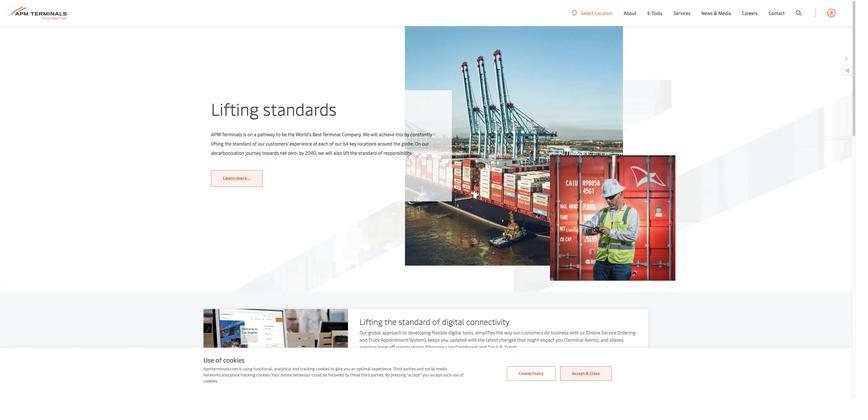 Task type: vqa. For each thing, say whether or not it's contained in the screenshot.
the bottommost will
yes



Task type: locate. For each thing, give the bounding box(es) containing it.
tracking
[[300, 366, 315, 372], [241, 373, 255, 378]]

standard inside lifting the standard of digital connectivity our global approach to developing flexible digital tools, simplifies the way our customers do business with us (online service ordering and truck appointment system), keeps you updated with the latest changes that might impact you (terminal alerts), and shaves precious time off supply chains (shipping line dashboard and track & trace).
[[399, 316, 431, 327]]

tracking up behaviour
[[300, 366, 315, 372]]

approach
[[382, 330, 402, 336]]

you down social
[[423, 373, 429, 378]]

1 horizontal spatial lifting
[[360, 316, 383, 327]]

our right way
[[514, 330, 521, 336]]

simplifies
[[475, 330, 495, 336]]

2 horizontal spatial to
[[403, 330, 407, 336]]

careers button
[[743, 0, 758, 26]]

track
[[488, 344, 499, 350]]

also down apmterminals.com
[[222, 373, 229, 378]]

1 horizontal spatial to
[[331, 366, 335, 372]]

global
[[368, 330, 381, 336]]

(terminal
[[565, 337, 584, 343]]

lifting for lifting the standard of digital connectivity our global approach to developing flexible digital tools, simplifies the way our customers do business with us (online service ordering and truck appointment system), keeps you updated with the latest changes that might impact you (terminal alerts), and shaves precious time off supply chains (shipping line dashboard and track & trace).
[[360, 316, 383, 327]]

by right "this"
[[405, 131, 409, 138]]

and up ""accept""
[[417, 366, 424, 372]]

1 vertical spatial by
[[299, 150, 304, 156]]

by
[[405, 131, 409, 138], [299, 150, 304, 156], [345, 373, 349, 378]]

0 vertical spatial cookies.
[[256, 373, 271, 378]]

(shipping
[[425, 344, 445, 350]]

0 vertical spatial cookies
[[223, 356, 245, 365]]

of down around
[[378, 150, 383, 156]]

0 horizontal spatial cookies.
[[204, 379, 218, 384]]

such
[[443, 373, 452, 378]]

1 horizontal spatial tracking
[[300, 366, 315, 372]]

& right the news
[[714, 10, 718, 16]]

our right on
[[422, 140, 429, 147]]

tools
[[652, 10, 663, 16]]

1 vertical spatial cookies
[[316, 366, 330, 372]]

contact
[[769, 10, 785, 16]]

1 horizontal spatial with
[[570, 330, 579, 336]]

digital up updated
[[449, 330, 462, 336]]

cookies up place
[[223, 356, 245, 365]]

dashboard
[[456, 344, 478, 350]]

0 vertical spatial by
[[405, 131, 409, 138]]

& right track in the right of the page
[[500, 344, 503, 350]]

& inside button
[[586, 371, 589, 376]]

digital up flexible
[[442, 316, 465, 327]]

64
[[343, 140, 349, 147]]

ordering
[[618, 330, 636, 336]]

using
[[243, 366, 253, 372]]

of down a
[[252, 140, 257, 147]]

1 vertical spatial will
[[325, 150, 333, 156]]

0 horizontal spatial lifting
[[211, 97, 259, 120]]

0 vertical spatial will
[[371, 131, 378, 138]]

of right use
[[460, 373, 464, 378]]

appointment
[[381, 337, 408, 343]]

we
[[318, 150, 324, 156]]

about
[[624, 10, 637, 16]]

0 horizontal spatial also
[[222, 373, 229, 378]]

1 horizontal spatial &
[[586, 371, 589, 376]]

you
[[441, 337, 449, 343], [556, 337, 564, 343], [344, 366, 350, 372], [423, 373, 429, 378]]

&
[[714, 10, 718, 16], [500, 344, 503, 350], [586, 371, 589, 376]]

to up appointment
[[403, 330, 407, 336]]

with down 'tools,'
[[468, 337, 477, 343]]

followed
[[328, 373, 344, 378]]

on
[[248, 131, 253, 138]]

more...
[[236, 175, 251, 181]]

1 vertical spatial standard
[[359, 150, 377, 156]]

the left world's
[[288, 131, 295, 138]]

be
[[282, 131, 287, 138], [323, 373, 327, 378]]

2 vertical spatial to
[[331, 366, 335, 372]]

to left 'give'
[[331, 366, 335, 372]]

lifting for lifting standards
[[211, 97, 259, 120]]

this
[[396, 131, 403, 138]]

cookies. down networks
[[204, 379, 218, 384]]

1 vertical spatial also
[[222, 373, 229, 378]]

0 horizontal spatial be
[[282, 131, 287, 138]]

also left the lift
[[334, 150, 342, 156]]

at
[[313, 140, 318, 147]]

1 horizontal spatial be
[[323, 373, 327, 378]]

1 horizontal spatial also
[[334, 150, 342, 156]]

0 horizontal spatial is
[[239, 366, 242, 372]]

media
[[719, 10, 732, 16]]

standard
[[233, 140, 251, 147], [359, 150, 377, 156], [399, 316, 431, 327]]

standard up developing
[[399, 316, 431, 327]]

news & media button
[[702, 0, 732, 26]]

and
[[360, 337, 368, 343], [601, 337, 609, 343], [479, 344, 487, 350], [293, 366, 299, 372], [417, 366, 424, 372]]

1 horizontal spatial cookies
[[316, 366, 330, 372]]

constantly
[[411, 131, 432, 138]]

0 vertical spatial to
[[276, 131, 281, 138]]

connectivity
[[467, 316, 510, 327]]

cookies. down the functional,
[[256, 373, 271, 378]]

apm
[[211, 131, 221, 138]]

time
[[378, 344, 388, 350]]

flexible
[[432, 330, 448, 336]]

lifting inside lifting the standard of digital connectivity our global approach to developing flexible digital tools, simplifies the way our customers do business with us (online service ordering and truck appointment system), keeps you updated with the latest changes that might impact you (terminal alerts), and shaves precious time off supply chains (shipping line dashboard and track & trace).
[[360, 316, 383, 327]]

of right each
[[329, 140, 334, 147]]

lifting up terminals
[[211, 97, 259, 120]]

1 vertical spatial to
[[403, 330, 407, 336]]

0 horizontal spatial &
[[500, 344, 503, 350]]

2 horizontal spatial standard
[[399, 316, 431, 327]]

you left an
[[344, 366, 350, 372]]

& for accept
[[586, 371, 589, 376]]

1 vertical spatial is
[[239, 366, 242, 372]]

0 horizontal spatial cookies
[[223, 356, 245, 365]]

latest
[[486, 337, 498, 343]]

is left the on
[[243, 131, 247, 138]]

cookies up could
[[316, 366, 330, 372]]

company.
[[342, 131, 362, 138]]

1 vertical spatial lifting
[[360, 316, 383, 327]]

cookies.
[[256, 373, 271, 378], [204, 379, 218, 384]]

& inside dropdown button
[[714, 10, 718, 16]]

also inside the apm terminals is on a pathway to be the world's best terminal company. we will achieve this by constantly lifting the standard of our customers' experience at each of our 64 key locations around the globe. on our decarbonisation journey towards net zero  by 2040, we will also lift the standard of responsibility.
[[334, 150, 342, 156]]

2 vertical spatial by
[[345, 373, 349, 378]]

terminals
[[222, 131, 242, 138]]

close
[[590, 371, 600, 376]]

accept
[[430, 373, 442, 378]]

by inside use of cookies apmterminals.com is using functional, analytical and tracking cookies to give you an optimal experience. third parties and social media networks also place tracking cookies. your online behaviour could be followed by these third parties. by pressing "accept" you accept such use of cookies.
[[345, 373, 349, 378]]

by left these
[[345, 373, 349, 378]]

0 vertical spatial with
[[570, 330, 579, 336]]

standard down locations
[[359, 150, 377, 156]]

will right 'we'
[[325, 150, 333, 156]]

and left track in the right of the page
[[479, 344, 487, 350]]

standard down the on
[[233, 140, 251, 147]]

1 vertical spatial cookies.
[[204, 379, 218, 384]]

2 vertical spatial standard
[[399, 316, 431, 327]]

1 horizontal spatial standard
[[359, 150, 377, 156]]

to up the customers'
[[276, 131, 281, 138]]

alerts),
[[585, 337, 600, 343]]

1 vertical spatial be
[[323, 373, 327, 378]]

0 horizontal spatial to
[[276, 131, 281, 138]]

our down pathway
[[258, 140, 265, 147]]

with
[[570, 330, 579, 336], [468, 337, 477, 343]]

do
[[545, 330, 550, 336]]

will right we
[[371, 131, 378, 138]]

2 horizontal spatial &
[[714, 10, 718, 16]]

will
[[371, 131, 378, 138], [325, 150, 333, 156]]

apm terminals is on a pathway to be the world's best terminal company. we will achieve this by constantly lifting the standard of our customers' experience at each of our 64 key locations around the globe. on our decarbonisation journey towards net zero  by 2040, we will also lift the standard of responsibility.
[[211, 131, 432, 156]]

0 horizontal spatial standard
[[233, 140, 251, 147]]

1 vertical spatial tracking
[[241, 373, 255, 378]]

is inside use of cookies apmterminals.com is using functional, analytical and tracking cookies to give you an optimal experience. third parties and social media networks also place tracking cookies. your online behaviour could be followed by these third parties. by pressing "accept" you accept such use of cookies.
[[239, 366, 242, 372]]

our left 64
[[335, 140, 342, 147]]

use
[[453, 373, 459, 378]]

tracking down using
[[241, 373, 255, 378]]

lifting the standard of digital connectivity our global approach to developing flexible digital tools, simplifies the way our customers do business with us (online service ordering and truck appointment system), keeps you updated with the latest changes that might impact you (terminal alerts), and shaves precious time off supply chains (shipping line dashboard and track & trace).
[[360, 316, 636, 350]]

be right could
[[323, 373, 327, 378]]

learn more... link
[[211, 170, 263, 187]]

the left way
[[496, 330, 503, 336]]

experience.
[[372, 366, 392, 372]]

0 vertical spatial be
[[282, 131, 287, 138]]

also
[[334, 150, 342, 156], [222, 373, 229, 378]]

with up (terminal
[[570, 330, 579, 336]]

cookie policy
[[519, 371, 544, 376]]

0 horizontal spatial with
[[468, 337, 477, 343]]

1 horizontal spatial is
[[243, 131, 247, 138]]

be inside the apm terminals is on a pathway to be the world's best terminal company. we will achieve this by constantly lifting the standard of our customers' experience at each of our 64 key locations around the globe. on our decarbonisation journey towards net zero  by 2040, we will also lift the standard of responsibility.
[[282, 131, 287, 138]]

the down simplifies
[[478, 337, 485, 343]]

give
[[336, 366, 343, 372]]

0 vertical spatial is
[[243, 131, 247, 138]]

2 horizontal spatial by
[[405, 131, 409, 138]]

the right the lift
[[350, 150, 357, 156]]

0 vertical spatial also
[[334, 150, 342, 156]]

third
[[393, 366, 403, 372]]

lifting up the global
[[360, 316, 383, 327]]

1 horizontal spatial by
[[345, 373, 349, 378]]

& left "close"
[[586, 371, 589, 376]]

globe.
[[402, 140, 414, 147]]

select location
[[581, 10, 613, 16]]

to inside lifting the standard of digital connectivity our global approach to developing flexible digital tools, simplifies the way our customers do business with us (online service ordering and truck appointment system), keeps you updated with the latest changes that might impact you (terminal alerts), and shaves precious time off supply chains (shipping line dashboard and track & trace).
[[403, 330, 407, 336]]

0 vertical spatial lifting
[[211, 97, 259, 120]]

0 horizontal spatial will
[[325, 150, 333, 156]]

lift
[[343, 150, 349, 156]]

by down experience
[[299, 150, 304, 156]]

1 horizontal spatial cookies.
[[256, 373, 271, 378]]

be up the customers'
[[282, 131, 287, 138]]

2 vertical spatial &
[[586, 371, 589, 376]]

0 vertical spatial &
[[714, 10, 718, 16]]

accept & close
[[572, 371, 600, 376]]

net
[[280, 150, 287, 156]]

our
[[258, 140, 265, 147], [335, 140, 342, 147], [422, 140, 429, 147], [514, 330, 521, 336]]

is left using
[[239, 366, 242, 372]]

of up flexible
[[433, 316, 440, 327]]

1 vertical spatial &
[[500, 344, 503, 350]]

tools,
[[463, 330, 474, 336]]

journey
[[246, 150, 261, 156]]

our
[[360, 330, 367, 336]]



Task type: describe. For each thing, give the bounding box(es) containing it.
developing
[[408, 330, 431, 336]]

accept
[[572, 371, 585, 376]]

that
[[518, 337, 526, 343]]

of inside lifting the standard of digital connectivity our global approach to developing flexible digital tools, simplifies the way our customers do business with us (online service ordering and truck appointment system), keeps you updated with the latest changes that might impact you (terminal alerts), and shaves precious time off supply chains (shipping line dashboard and track & trace).
[[433, 316, 440, 327]]

select
[[581, 10, 594, 16]]

and up behaviour
[[293, 366, 299, 372]]

0 vertical spatial standard
[[233, 140, 251, 147]]

pathway
[[258, 131, 275, 138]]

around
[[378, 140, 393, 147]]

"accept"
[[407, 373, 422, 378]]

trace).
[[504, 344, 518, 350]]

e-tools button
[[648, 0, 663, 26]]

an
[[351, 366, 356, 372]]

to inside the apm terminals is on a pathway to be the world's best terminal company. we will achieve this by constantly lifting the standard of our customers' experience at each of our 64 key locations around the globe. on our decarbonisation journey towards net zero  by 2040, we will also lift the standard of responsibility.
[[276, 131, 281, 138]]

e-
[[648, 10, 652, 16]]

each
[[319, 140, 328, 147]]

locations
[[358, 140, 377, 147]]

chains
[[411, 344, 424, 350]]

1 horizontal spatial will
[[371, 131, 378, 138]]

parties.
[[371, 373, 384, 378]]

you down flexible
[[441, 337, 449, 343]]

functional,
[[254, 366, 273, 372]]

towards
[[262, 150, 279, 156]]

you down business
[[556, 337, 564, 343]]

location
[[595, 10, 613, 16]]

key
[[350, 140, 357, 147]]

decarbonisation
[[211, 150, 244, 156]]

use
[[204, 356, 214, 365]]

your
[[272, 373, 280, 378]]

we
[[363, 131, 370, 138]]

experience
[[290, 140, 312, 147]]

place
[[230, 373, 240, 378]]

standards
[[263, 97, 337, 120]]

lifting
[[211, 140, 224, 147]]

off
[[389, 344, 395, 350]]

the up approach at the left
[[385, 316, 397, 327]]

apmterminals.com
[[204, 366, 238, 372]]

lifting standards
[[211, 97, 337, 120]]

& for news
[[714, 10, 718, 16]]

services
[[674, 10, 691, 16]]

customers'
[[266, 140, 289, 147]]

about button
[[624, 0, 637, 26]]

the up responsibility.
[[394, 140, 401, 147]]

on
[[415, 140, 421, 147]]

business
[[551, 330, 569, 336]]

apmt container tracking banner image
[[204, 309, 348, 377]]

0 vertical spatial tracking
[[300, 366, 315, 372]]

0 horizontal spatial tracking
[[241, 373, 255, 378]]

be inside use of cookies apmterminals.com is using functional, analytical and tracking cookies to give you an optimal experience. third parties and social media networks also place tracking cookies. your online behaviour could be followed by these third parties. by pressing "accept" you accept such use of cookies.
[[323, 373, 327, 378]]

0 horizontal spatial by
[[299, 150, 304, 156]]

accept & close button
[[560, 367, 612, 381]]

analytical
[[274, 366, 292, 372]]

news & media
[[702, 10, 732, 16]]

use of cookies apmterminals.com is using functional, analytical and tracking cookies to give you an optimal experience. third parties and social media networks also place tracking cookies. your online behaviour could be followed by these third parties. by pressing "accept" you accept such use of cookies.
[[204, 356, 464, 384]]

shaves
[[610, 337, 624, 343]]

by
[[385, 373, 390, 378]]

best
[[313, 131, 322, 138]]

precious
[[360, 344, 377, 350]]

online
[[281, 373, 292, 378]]

policy
[[533, 371, 544, 376]]

1 vertical spatial digital
[[449, 330, 462, 336]]

of up apmterminals.com
[[216, 356, 222, 365]]

& inside lifting the standard of digital connectivity our global approach to developing flexible digital tools, simplifies the way our customers do business with us (online service ordering and truck appointment system), keeps you updated with the latest changes that might impact you (terminal alerts), and shaves precious time off supply chains (shipping line dashboard and track & trace).
[[500, 344, 503, 350]]

might
[[527, 337, 540, 343]]

services button
[[674, 0, 691, 26]]

keeps
[[428, 337, 440, 343]]

supply
[[396, 344, 410, 350]]

is inside the apm terminals is on a pathway to be the world's best terminal company. we will achieve this by constantly lifting the standard of our customers' experience at each of our 64 key locations around the globe. on our decarbonisation journey towards net zero  by 2040, we will also lift the standard of responsibility.
[[243, 131, 247, 138]]

social
[[425, 366, 435, 372]]

us
[[580, 330, 585, 336]]

media
[[436, 366, 447, 372]]

terminal
[[323, 131, 341, 138]]

way
[[505, 330, 513, 336]]

truck
[[369, 337, 380, 343]]

behaviour
[[293, 373, 311, 378]]

careers
[[743, 10, 758, 16]]

updated
[[450, 337, 467, 343]]

select location button
[[572, 10, 613, 16]]

(online
[[586, 330, 601, 336]]

cookie
[[519, 371, 532, 376]]

learn more...
[[223, 175, 251, 181]]

impact
[[541, 337, 555, 343]]

the up the decarbonisation
[[225, 140, 232, 147]]

cookie policy link
[[507, 367, 556, 381]]

0 vertical spatial digital
[[442, 316, 465, 327]]

pressing
[[391, 373, 406, 378]]

changes
[[499, 337, 517, 343]]

and down the 'service'
[[601, 337, 609, 343]]

e-tools
[[648, 10, 663, 16]]

these
[[350, 373, 360, 378]]

and down our
[[360, 337, 368, 343]]

our inside lifting the standard of digital connectivity our global approach to developing flexible digital tools, simplifies the way our customers do business with us (online service ordering and truck appointment system), keeps you updated with the latest changes that might impact you (terminal alerts), and shaves precious time off supply chains (shipping line dashboard and track & trace).
[[514, 330, 521, 336]]

also inside use of cookies apmterminals.com is using functional, analytical and tracking cookies to give you an optimal experience. third parties and social media networks also place tracking cookies. your online behaviour could be followed by these third parties. by pressing "accept" you accept such use of cookies.
[[222, 373, 229, 378]]

learn
[[223, 175, 235, 181]]

news
[[702, 10, 713, 16]]

customers
[[522, 330, 544, 336]]

could
[[312, 373, 322, 378]]

apm terminals employee image
[[550, 155, 676, 281]]

1 vertical spatial with
[[468, 337, 477, 343]]

to inside use of cookies apmterminals.com is using functional, analytical and tracking cookies to give you an optimal experience. third parties and social media networks also place tracking cookies. your online behaviour could be followed by these third parties. by pressing "accept" you accept such use of cookies.
[[331, 366, 335, 372]]



